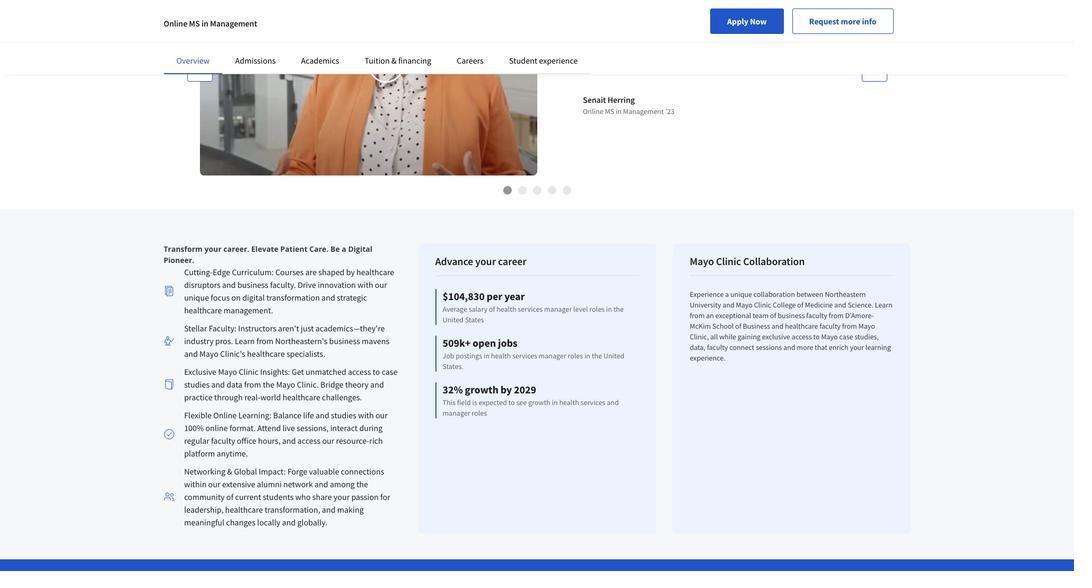 Task type: locate. For each thing, give the bounding box(es) containing it.
hours, down attend
[[258, 436, 281, 446]]

info
[[863, 16, 877, 27]]

clinic,
[[690, 332, 709, 342]]

by up innovation
[[346, 267, 355, 278]]

days left i
[[636, 25, 657, 38]]

0 vertical spatial learn
[[875, 300, 893, 310]]

in right see
[[552, 398, 558, 408]]

online up overview
[[164, 18, 187, 29]]

learn inside experience a unique collaboration between northeastern university and mayo clinic college of medicine and science. learn from an exceptional team of business faculty from d'amore- mckim school of business and healthcare faculty from mayo clinic, all while gaining exclusive access to mayo case studies, data, faculty connect sessions and more that enrich your learning experience.
[[875, 300, 893, 310]]

2 horizontal spatial clinic
[[755, 300, 772, 310]]

1 horizontal spatial united
[[604, 351, 625, 361]]

0 vertical spatial a
[[342, 244, 346, 254]]

0 horizontal spatial learn
[[235, 336, 255, 347]]

our down "networking"
[[208, 479, 221, 490]]

1 vertical spatial services
[[513, 351, 538, 361]]

0 vertical spatial roles
[[590, 305, 605, 314]]

is right "field"
[[473, 398, 477, 408]]

open
[[473, 336, 496, 350]]

management up "admissions" 'link'
[[210, 18, 257, 29]]

valuable
[[309, 467, 339, 477]]

2 vertical spatial access
[[298, 436, 321, 446]]

unique down disruptors
[[184, 292, 209, 303]]

more
[[841, 16, 861, 27], [797, 343, 814, 352]]

case
[[840, 332, 854, 342], [382, 367, 398, 377]]

& up extensive
[[227, 467, 232, 477]]

hours, down "at"
[[729, 25, 757, 38]]

share
[[313, 492, 332, 503]]

509k+
[[443, 336, 471, 350]]

1 vertical spatial my
[[663, 55, 677, 68]]

0 horizontal spatial while
[[690, 40, 713, 53]]

$104,830
[[443, 290, 485, 303]]

1 horizontal spatial for
[[707, 25, 720, 38]]

manager for $104,830 per year
[[545, 305, 572, 314]]

jobs
[[498, 336, 518, 350]]

0 vertical spatial health
[[497, 305, 517, 314]]

0 vertical spatial business
[[238, 280, 269, 290]]

from down d'amore-
[[843, 322, 858, 331]]

business inside 'cutting-edge curriculum: courses are shaped by healthcare disruptors and business faculty. drive innovation with our unique focus on digital transformation and strategic healthcare management.'
[[238, 280, 269, 290]]

1 vertical spatial business
[[778, 311, 805, 321]]

a inside transform your career. elevate patient care. be a digital pioneer.
[[342, 244, 346, 254]]

unique inside 'cutting-edge curriculum: courses are shaped by healthcare disruptors and business faculty. drive innovation with our unique focus on digital transformation and strategic healthcare management.'
[[184, 292, 209, 303]]

studies up practice
[[184, 379, 210, 390]]

management down herring
[[623, 107, 664, 116]]

of inside the best part is the flexibility to learn at my own pace. some days i can study for 4 hours, and other days just 30 minutes, all while still working full-time and taking care of my family.
[[653, 55, 661, 68]]

college
[[773, 300, 796, 310]]

1 horizontal spatial by
[[501, 383, 512, 396]]

faculty inside flexible online learning: balance life and studies with our 100% online format. attend live sessions, interact during regular faculty office hours, and access our resource-rich platform anytime.
[[211, 436, 235, 446]]

1 horizontal spatial is
[[643, 10, 650, 23]]

clinic up team
[[755, 300, 772, 310]]

& inside networking & global impact: forge valuable connections within our extensive alumni network and among the community of current students who share your passion for leadership, healthcare transformation, and making meaningful changes locally and globally.
[[227, 467, 232, 477]]

1 vertical spatial online
[[583, 107, 604, 116]]

healthcare inside networking & global impact: forge valuable connections within our extensive alumni network and among the community of current students who share your passion for leadership, healthcare transformation, and making meaningful changes locally and globally.
[[225, 505, 263, 515]]

overview link
[[176, 55, 210, 66]]

health inside $104,830 per year average salary of health services manager level roles in the united states
[[497, 305, 517, 314]]

1 horizontal spatial access
[[348, 367, 371, 377]]

online up online
[[213, 410, 237, 421]]

access up "theory"
[[348, 367, 371, 377]]

ms down herring
[[605, 107, 615, 116]]

enrich
[[829, 343, 849, 352]]

of down extensive
[[227, 492, 234, 503]]

all inside the best part is the flexibility to learn at my own pace. some days i can study for 4 hours, and other days just 30 minutes, all while still working full-time and taking care of my family.
[[677, 40, 687, 53]]

while down school
[[720, 332, 737, 342]]

specialists.
[[287, 349, 325, 359]]

manager inside the 509k+ open jobs job postings in health services manager roles in the united states.
[[539, 351, 567, 361]]

alumni
[[257, 479, 282, 490]]

case down mavens
[[382, 367, 398, 377]]

with up during
[[358, 410, 374, 421]]

learn up clinic's
[[235, 336, 255, 347]]

your inside networking & global impact: forge valuable connections within our extensive alumni network and among the community of current students who share your passion for leadership, healthcare transformation, and making meaningful changes locally and globally.
[[334, 492, 350, 503]]

learning
[[866, 343, 892, 352]]

roles right level
[[590, 305, 605, 314]]

mayo down insights: in the left bottom of the page
[[276, 379, 295, 390]]

of down between
[[798, 300, 804, 310]]

2 horizontal spatial access
[[792, 332, 812, 342]]

health down jobs
[[491, 351, 511, 361]]

0 vertical spatial studies
[[184, 379, 210, 390]]

& for financing
[[392, 55, 397, 66]]

innovation
[[318, 280, 356, 290]]

to up that
[[814, 332, 820, 342]]

data,
[[690, 343, 706, 352]]

1 vertical spatial with
[[358, 410, 374, 421]]

mayo up exceptional
[[736, 300, 753, 310]]

your left career.
[[205, 244, 222, 254]]

roles down level
[[568, 351, 583, 361]]

to left see
[[509, 398, 515, 408]]

growth up expected
[[465, 383, 499, 396]]

2 vertical spatial health
[[560, 398, 579, 408]]

faculty.
[[270, 280, 296, 290]]

2 vertical spatial roles
[[472, 409, 487, 418]]

in
[[202, 18, 208, 29], [616, 107, 622, 116], [606, 305, 612, 314], [484, 351, 490, 361], [585, 351, 591, 361], [552, 398, 558, 408]]

with up strategic
[[358, 280, 373, 290]]

my right "at"
[[757, 10, 771, 23]]

your down among at the left
[[334, 492, 350, 503]]

0 horizontal spatial unique
[[184, 292, 209, 303]]

in inside 32% growth by 2029 this field is expected to see growth in health services  and manager roles
[[552, 398, 558, 408]]

0 horizontal spatial growth
[[465, 383, 499, 396]]

1 vertical spatial for
[[381, 492, 391, 503]]

working
[[733, 40, 769, 53]]

0 horizontal spatial my
[[663, 55, 677, 68]]

healthcare down "digital"
[[357, 267, 394, 278]]

hours, inside the best part is the flexibility to learn at my own pace. some days i can study for 4 hours, and other days just 30 minutes, all while still working full-time and taking care of my family.
[[729, 25, 757, 38]]

1 vertical spatial days
[[583, 40, 604, 53]]

1 horizontal spatial a
[[726, 290, 729, 299]]

extensive
[[222, 479, 255, 490]]

0 vertical spatial by
[[346, 267, 355, 278]]

all down can
[[677, 40, 687, 53]]

office
[[237, 436, 257, 446]]

0 vertical spatial for
[[707, 25, 720, 38]]

cutting-edge curriculum: courses are shaped by healthcare disruptors and business faculty. drive innovation with our unique focus on digital transformation and strategic healthcare management.
[[184, 267, 394, 316]]

health inside the 509k+ open jobs job postings in health services manager roles in the united states.
[[491, 351, 511, 361]]

1 vertical spatial management
[[623, 107, 664, 116]]

by inside 'cutting-edge curriculum: courses are shaped by healthcare disruptors and business faculty. drive innovation with our unique focus on digital transformation and strategic healthcare management.'
[[346, 267, 355, 278]]

in up overview
[[202, 18, 208, 29]]

of inside networking & global impact: forge valuable connections within our extensive alumni network and among the community of current students who share your passion for leadership, healthcare transformation, and making meaningful changes locally and globally.
[[227, 492, 234, 503]]

my down minutes,
[[663, 55, 677, 68]]

2 vertical spatial online
[[213, 410, 237, 421]]

clinic
[[716, 255, 742, 268], [755, 300, 772, 310], [239, 367, 259, 377]]

management inside senait herring online ms in management '23
[[623, 107, 664, 116]]

our
[[375, 280, 387, 290], [376, 410, 388, 421], [322, 436, 335, 446], [208, 479, 221, 490]]

more inside button
[[841, 16, 861, 27]]

by
[[346, 267, 355, 278], [501, 383, 512, 396]]

case inside experience a unique collaboration between northeastern university and mayo clinic college of medicine and science. learn from an exceptional team of business faculty from d'amore- mckim school of business and healthcare faculty from mayo clinic, all while gaining exclusive access to mayo case studies, data, faculty connect sessions and more that enrich your learning experience.
[[840, 332, 854, 342]]

health down year
[[497, 305, 517, 314]]

0 vertical spatial services
[[518, 305, 543, 314]]

1 vertical spatial learn
[[235, 336, 255, 347]]

manager up 32% growth by 2029 this field is expected to see growth in health services  and manager roles
[[539, 351, 567, 361]]

manager left level
[[545, 305, 572, 314]]

1 horizontal spatial management
[[623, 107, 664, 116]]

and
[[759, 25, 776, 38], [583, 55, 600, 68], [222, 280, 236, 290], [322, 292, 335, 303], [723, 300, 735, 310], [835, 300, 847, 310], [772, 322, 784, 331], [784, 343, 796, 352], [184, 349, 198, 359], [211, 379, 225, 390], [371, 379, 384, 390], [607, 398, 619, 408], [316, 410, 329, 421], [282, 436, 296, 446], [315, 479, 328, 490], [322, 505, 336, 515], [282, 517, 296, 528]]

regular
[[184, 436, 210, 446]]

1 vertical spatial by
[[501, 383, 512, 396]]

from up real-
[[244, 379, 261, 390]]

more left that
[[797, 343, 814, 352]]

just up northeastern's
[[301, 323, 314, 334]]

& right tuition
[[392, 55, 397, 66]]

0 vertical spatial just
[[606, 40, 622, 53]]

by up expected
[[501, 383, 512, 396]]

1 vertical spatial access
[[348, 367, 371, 377]]

focus
[[211, 292, 230, 303]]

to inside experience a unique collaboration between northeastern university and mayo clinic college of medicine and science. learn from an exceptional team of business faculty from d'amore- mckim school of business and healthcare faculty from mayo clinic, all while gaining exclusive access to mayo case studies, data, faculty connect sessions and more that enrich your learning experience.
[[814, 332, 820, 342]]

healthcare up insights: in the left bottom of the page
[[247, 349, 285, 359]]

1 vertical spatial more
[[797, 343, 814, 352]]

northeastern's
[[275, 336, 328, 347]]

current
[[235, 492, 261, 503]]

2 vertical spatial services
[[581, 398, 606, 408]]

meaningful
[[184, 517, 225, 528]]

apply now
[[728, 16, 767, 27]]

2029
[[514, 383, 537, 396]]

exclusive mayo clinic insights: get unmatched access to case studies and data from the mayo clinic. bridge theory and practice through real-world healthcare challenges.
[[184, 367, 398, 403]]

business down curriculum: in the top of the page
[[238, 280, 269, 290]]

real-
[[245, 392, 261, 403]]

days down pace.
[[583, 40, 604, 53]]

mavens
[[362, 336, 390, 347]]

clinic.
[[297, 379, 319, 390]]

slides element
[[174, 186, 900, 197]]

0 vertical spatial while
[[690, 40, 713, 53]]

connections
[[341, 467, 384, 477]]

online down senait
[[583, 107, 604, 116]]

0 vertical spatial my
[[757, 10, 771, 23]]

1 horizontal spatial ms
[[605, 107, 615, 116]]

clinic inside experience a unique collaboration between northeastern university and mayo clinic college of medicine and science. learn from an exceptional team of business faculty from d'amore- mckim school of business and healthcare faculty from mayo clinic, all while gaining exclusive access to mayo case studies, data, faculty connect sessions and more that enrich your learning experience.
[[755, 300, 772, 310]]

2 vertical spatial clinic
[[239, 367, 259, 377]]

care
[[632, 55, 650, 68]]

previous image
[[195, 64, 205, 74]]

through
[[214, 392, 243, 403]]

1 vertical spatial case
[[382, 367, 398, 377]]

apply now button
[[711, 8, 784, 34]]

1 horizontal spatial business
[[329, 336, 360, 347]]

just up taking at the top right
[[606, 40, 622, 53]]

studies inside exclusive mayo clinic insights: get unmatched access to case studies and data from the mayo clinic. bridge theory and practice through real-world healthcare challenges.
[[184, 379, 210, 390]]

learn inside the stellar faculty: instructors aren't just academics—they're industry pros. learn from northeastern's business mavens and mayo clinic's healthcare specialists.
[[235, 336, 255, 347]]

your down studies,
[[850, 343, 865, 352]]

among
[[330, 479, 355, 490]]

0 vertical spatial more
[[841, 16, 861, 27]]

filled play image
[[378, 56, 395, 75]]

student
[[509, 55, 538, 66]]

clinic up data
[[239, 367, 259, 377]]

the inside networking & global impact: forge valuable connections within our extensive alumni network and among the community of current students who share your passion for leadership, healthcare transformation, and making meaningful changes locally and globally.
[[357, 479, 368, 490]]

own
[[773, 10, 792, 23]]

disruptors
[[184, 280, 221, 290]]

all down school
[[711, 332, 718, 342]]

faculty:
[[209, 323, 237, 334]]

learn
[[722, 10, 744, 23]]

1 vertical spatial clinic
[[755, 300, 772, 310]]

healthcare down the college at the right bottom
[[786, 322, 819, 331]]

ms up overview
[[189, 18, 200, 29]]

mayo down industry
[[200, 349, 219, 359]]

our up during
[[376, 410, 388, 421]]

from up the mckim
[[690, 311, 705, 321]]

online
[[164, 18, 187, 29], [583, 107, 604, 116], [213, 410, 237, 421]]

healthcare down clinic.
[[283, 392, 321, 403]]

of down minutes,
[[653, 55, 661, 68]]

our right innovation
[[375, 280, 387, 290]]

1 vertical spatial hours,
[[258, 436, 281, 446]]

0 vertical spatial &
[[392, 55, 397, 66]]

while up family.
[[690, 40, 713, 53]]

services for year
[[518, 305, 543, 314]]

industry
[[184, 336, 214, 347]]

forge
[[288, 467, 308, 477]]

1 vertical spatial health
[[491, 351, 511, 361]]

edge
[[213, 267, 230, 278]]

is inside 32% growth by 2029 this field is expected to see growth in health services  and manager roles
[[473, 398, 477, 408]]

business
[[238, 280, 269, 290], [778, 311, 805, 321], [329, 336, 360, 347]]

a right "experience"
[[726, 290, 729, 299]]

the inside exclusive mayo clinic insights: get unmatched access to case studies and data from the mayo clinic. bridge theory and practice through real-world healthcare challenges.
[[263, 379, 275, 390]]

advance your career
[[435, 255, 527, 268]]

healthcare
[[357, 267, 394, 278], [184, 305, 222, 316], [786, 322, 819, 331], [247, 349, 285, 359], [283, 392, 321, 403], [225, 505, 263, 515]]

in right level
[[606, 305, 612, 314]]

services inside $104,830 per year average salary of health services manager level roles in the united states
[[518, 305, 543, 314]]

0 horizontal spatial just
[[301, 323, 314, 334]]

0 horizontal spatial online
[[164, 18, 187, 29]]

studies up interact
[[331, 410, 357, 421]]

during
[[360, 423, 383, 434]]

of right team
[[771, 311, 777, 321]]

exceptional
[[716, 311, 752, 321]]

2 vertical spatial manager
[[443, 409, 471, 418]]

1 vertical spatial all
[[711, 332, 718, 342]]

with inside 'cutting-edge curriculum: courses are shaped by healthcare disruptors and business faculty. drive innovation with our unique focus on digital transformation and strategic healthcare management.'
[[358, 280, 373, 290]]

1 horizontal spatial just
[[606, 40, 622, 53]]

a right be
[[342, 244, 346, 254]]

1 horizontal spatial all
[[711, 332, 718, 342]]

network
[[284, 479, 313, 490]]

1 horizontal spatial online
[[213, 410, 237, 421]]

to inside 32% growth by 2029 this field is expected to see growth in health services  and manager roles
[[509, 398, 515, 408]]

are
[[306, 267, 317, 278]]

1 vertical spatial united
[[604, 351, 625, 361]]

management
[[210, 18, 257, 29], [623, 107, 664, 116]]

for inside the best part is the flexibility to learn at my own pace. some days i can study for 4 hours, and other days just 30 minutes, all while still working full-time and taking care of my family.
[[707, 25, 720, 38]]

1 horizontal spatial roles
[[568, 351, 583, 361]]

1 horizontal spatial more
[[841, 16, 861, 27]]

1 vertical spatial while
[[720, 332, 737, 342]]

0 horizontal spatial studies
[[184, 379, 210, 390]]

0 horizontal spatial all
[[677, 40, 687, 53]]

1 horizontal spatial days
[[636, 25, 657, 38]]

business down 'academics—they're'
[[329, 336, 360, 347]]

request more info
[[810, 16, 877, 27]]

for right passion
[[381, 492, 391, 503]]

studies inside flexible online learning: balance life and studies with our 100% online format. attend live sessions, interact during regular faculty office hours, and access our resource-rich platform anytime.
[[331, 410, 357, 421]]

of down exceptional
[[736, 322, 742, 331]]

2 vertical spatial business
[[329, 336, 360, 347]]

life
[[303, 410, 314, 421]]

1 vertical spatial just
[[301, 323, 314, 334]]

0 vertical spatial all
[[677, 40, 687, 53]]

faculty down online
[[211, 436, 235, 446]]

0 horizontal spatial more
[[797, 343, 814, 352]]

0 vertical spatial hours,
[[729, 25, 757, 38]]

2 horizontal spatial online
[[583, 107, 604, 116]]

more left info
[[841, 16, 861, 27]]

changes
[[226, 517, 256, 528]]

0 vertical spatial access
[[792, 332, 812, 342]]

for left the 4
[[707, 25, 720, 38]]

clinic's
[[220, 349, 245, 359]]

is right part
[[643, 10, 650, 23]]

minutes,
[[636, 40, 675, 53]]

1 horizontal spatial hours,
[[729, 25, 757, 38]]

& for global
[[227, 467, 232, 477]]

in down the open
[[484, 351, 490, 361]]

0 vertical spatial case
[[840, 332, 854, 342]]

bridge
[[321, 379, 344, 390]]

of
[[653, 55, 661, 68], [798, 300, 804, 310], [489, 305, 495, 314], [771, 311, 777, 321], [736, 322, 742, 331], [227, 492, 234, 503]]

509k+ open jobs job postings in health services manager roles in the united states.
[[443, 336, 625, 372]]

clinic inside exclusive mayo clinic insights: get unmatched access to case studies and data from the mayo clinic. bridge theory and practice through real-world healthcare challenges.
[[239, 367, 259, 377]]

university
[[690, 300, 722, 310]]

aren't
[[278, 323, 299, 334]]

live
[[283, 423, 295, 434]]

0 horizontal spatial hours,
[[258, 436, 281, 446]]

services inside the 509k+ open jobs job postings in health services manager roles in the united states.
[[513, 351, 538, 361]]

strategic
[[337, 292, 367, 303]]

0 horizontal spatial &
[[227, 467, 232, 477]]

postings
[[456, 351, 482, 361]]

1 vertical spatial manager
[[539, 351, 567, 361]]

1 horizontal spatial &
[[392, 55, 397, 66]]

networking
[[184, 467, 226, 477]]

4
[[722, 25, 727, 38]]

0 horizontal spatial roles
[[472, 409, 487, 418]]

learn right science.
[[875, 300, 893, 310]]

career
[[498, 255, 527, 268]]

to inside exclusive mayo clinic insights: get unmatched access to case studies and data from the mayo clinic. bridge theory and practice through real-world healthcare challenges.
[[373, 367, 380, 377]]

in down herring
[[616, 107, 622, 116]]

hours, inside flexible online learning: balance life and studies with our 100% online format. attend live sessions, interact during regular faculty office hours, and access our resource-rich platform anytime.
[[258, 436, 281, 446]]

access down sessions,
[[298, 436, 321, 446]]

on
[[232, 292, 241, 303]]

1 horizontal spatial my
[[757, 10, 771, 23]]

with inside flexible online learning: balance life and studies with our 100% online format. attend live sessions, interact during regular faculty office hours, and access our resource-rich platform anytime.
[[358, 410, 374, 421]]

0 horizontal spatial business
[[238, 280, 269, 290]]

business down the college at the right bottom
[[778, 311, 805, 321]]

in down level
[[585, 351, 591, 361]]

is
[[643, 10, 650, 23], [473, 398, 477, 408]]

access inside exclusive mayo clinic insights: get unmatched access to case studies and data from the mayo clinic. bridge theory and practice through real-world healthcare challenges.
[[348, 367, 371, 377]]

1 horizontal spatial unique
[[731, 290, 753, 299]]

access right the exclusive
[[792, 332, 812, 342]]

your left career
[[476, 255, 496, 268]]

0 vertical spatial united
[[443, 315, 464, 325]]

unique up exceptional
[[731, 290, 753, 299]]

next image
[[870, 64, 880, 74]]

0 vertical spatial manager
[[545, 305, 572, 314]]

online
[[206, 423, 228, 434]]

manager inside $104,830 per year average salary of health services manager level roles in the united states
[[545, 305, 572, 314]]

0 horizontal spatial a
[[342, 244, 346, 254]]

from down instructors
[[257, 336, 274, 347]]

clinic up "experience"
[[716, 255, 742, 268]]

health right see
[[560, 398, 579, 408]]

0 horizontal spatial access
[[298, 436, 321, 446]]

0 vertical spatial is
[[643, 10, 650, 23]]

services for jobs
[[513, 351, 538, 361]]

get
[[292, 367, 304, 377]]

1 vertical spatial ms
[[605, 107, 615, 116]]

online inside flexible online learning: balance life and studies with our 100% online format. attend live sessions, interact during regular faculty office hours, and access our resource-rich platform anytime.
[[213, 410, 237, 421]]

of down 'per'
[[489, 305, 495, 314]]

manager down this
[[443, 409, 471, 418]]

0 horizontal spatial management
[[210, 18, 257, 29]]

1 horizontal spatial studies
[[331, 410, 357, 421]]

1 vertical spatial growth
[[529, 398, 551, 408]]

science.
[[848, 300, 874, 310]]

request
[[810, 16, 840, 27]]

2 horizontal spatial roles
[[590, 305, 605, 314]]

1 vertical spatial roles
[[568, 351, 583, 361]]

healthcare inside experience a unique collaboration between northeastern university and mayo clinic college of medicine and science. learn from an exceptional team of business faculty from d'amore- mckim school of business and healthcare faculty from mayo clinic, all while gaining exclusive access to mayo case studies, data, faculty connect sessions and more that enrich your learning experience.
[[786, 322, 819, 331]]



Task type: vqa. For each thing, say whether or not it's contained in the screenshot.
What you'll learn to the bottom
no



Task type: describe. For each thing, give the bounding box(es) containing it.
mayo up data
[[218, 367, 237, 377]]

apply
[[728, 16, 749, 27]]

per
[[487, 290, 503, 303]]

faculty up enrich
[[820, 322, 841, 331]]

collaboration
[[754, 290, 795, 299]]

taking
[[602, 55, 630, 68]]

flexibility
[[669, 10, 709, 23]]

more inside experience a unique collaboration between northeastern university and mayo clinic college of medicine and science. learn from an exceptional team of business faculty from d'amore- mckim school of business and healthcare faculty from mayo clinic, all while gaining exclusive access to mayo case studies, data, faculty connect sessions and more that enrich your learning experience.
[[797, 343, 814, 352]]

community
[[184, 492, 225, 503]]

cutting-
[[184, 267, 213, 278]]

learning:
[[238, 410, 272, 421]]

careers
[[457, 55, 484, 66]]

our down sessions,
[[322, 436, 335, 446]]

northeastern
[[825, 290, 866, 299]]

while inside experience a unique collaboration between northeastern university and mayo clinic college of medicine and science. learn from an exceptional team of business faculty from d'amore- mckim school of business and healthcare faculty from mayo clinic, all while gaining exclusive access to mayo case studies, data, faculty connect sessions and more that enrich your learning experience.
[[720, 332, 737, 342]]

career.
[[224, 244, 250, 254]]

for inside networking & global impact: forge valuable connections within our extensive alumni network and among the community of current students who share your passion for leadership, healthcare transformation, and making meaningful changes locally and globally.
[[381, 492, 391, 503]]

sessions
[[756, 343, 782, 352]]

online ms in management
[[164, 18, 257, 29]]

health inside 32% growth by 2029 this field is expected to see growth in health services  and manager roles
[[560, 398, 579, 408]]

level
[[574, 305, 588, 314]]

field
[[457, 398, 471, 408]]

unmatched
[[306, 367, 346, 377]]

faculty down medicine
[[807, 311, 828, 321]]

case inside exclusive mayo clinic insights: get unmatched access to case studies and data from the mayo clinic. bridge theory and practice through real-world healthcare challenges.
[[382, 367, 398, 377]]

mayo clinic collaboration
[[690, 255, 805, 268]]

manager for 509k+ open jobs
[[539, 351, 567, 361]]

services inside 32% growth by 2029 this field is expected to see growth in health services  and manager roles
[[581, 398, 606, 408]]

roles inside $104,830 per year average salary of health services manager level roles in the united states
[[590, 305, 605, 314]]

the inside the 509k+ open jobs job postings in health services manager roles in the united states.
[[592, 351, 602, 361]]

united inside $104,830 per year average salary of health services manager level roles in the united states
[[443, 315, 464, 325]]

'23
[[666, 107, 675, 116]]

0 vertical spatial ms
[[189, 18, 200, 29]]

drive
[[298, 280, 316, 290]]

and inside 32% growth by 2029 this field is expected to see growth in health services  and manager roles
[[607, 398, 619, 408]]

the
[[583, 10, 600, 23]]

curriculum:
[[232, 267, 274, 278]]

in inside $104,830 per year average salary of health services manager level roles in the united states
[[606, 305, 612, 314]]

access inside flexible online learning: balance life and studies with our 100% online format. attend live sessions, interact during regular faculty office hours, and access our resource-rich platform anytime.
[[298, 436, 321, 446]]

time
[[788, 40, 808, 53]]

attend
[[258, 423, 281, 434]]

roles inside 32% growth by 2029 this field is expected to see growth in health services  and manager roles
[[472, 409, 487, 418]]

of inside $104,830 per year average salary of health services manager level roles in the united states
[[489, 305, 495, 314]]

globally.
[[297, 517, 328, 528]]

our inside 'cutting-edge curriculum: courses are shaped by healthcare disruptors and business faculty. drive innovation with our unique focus on digital transformation and strategic healthcare management.'
[[375, 280, 387, 290]]

healthcare inside the stellar faculty: instructors aren't just academics—they're industry pros. learn from northeastern's business mavens and mayo clinic's healthcare specialists.
[[247, 349, 285, 359]]

student experience link
[[509, 55, 578, 66]]

just inside the stellar faculty: instructors aren't just academics—they're industry pros. learn from northeastern's business mavens and mayo clinic's healthcare specialists.
[[301, 323, 314, 334]]

manager inside 32% growth by 2029 this field is expected to see growth in health services  and manager roles
[[443, 409, 471, 418]]

mayo up studies,
[[859, 322, 876, 331]]

pros.
[[215, 336, 233, 347]]

average
[[443, 305, 467, 314]]

$104,830 per year average salary of health services manager level roles in the united states
[[443, 290, 624, 325]]

a inside experience a unique collaboration between northeastern university and mayo clinic college of medicine and science. learn from an exceptional team of business faculty from d'amore- mckim school of business and healthcare faculty from mayo clinic, all while gaining exclusive access to mayo case studies, data, faculty connect sessions and more that enrich your learning experience.
[[726, 290, 729, 299]]

pioneer.
[[164, 255, 194, 265]]

healthcare up stellar
[[184, 305, 222, 316]]

and inside the stellar faculty: instructors aren't just academics—they're industry pros. learn from northeastern's business mavens and mayo clinic's healthcare specialists.
[[184, 349, 198, 359]]

herring
[[608, 94, 635, 105]]

30
[[624, 40, 634, 53]]

0 vertical spatial days
[[636, 25, 657, 38]]

the best part is the flexibility to learn at my own pace. some days i can study for 4 hours, and other days just 30 minutes, all while still working full-time and taking care of my family.
[[583, 10, 808, 68]]

the inside $104,830 per year average salary of health services manager level roles in the united states
[[614, 305, 624, 314]]

global
[[234, 467, 257, 477]]

faculty up experience.
[[707, 343, 728, 352]]

just inside the best part is the flexibility to learn at my own pace. some days i can study for 4 hours, and other days just 30 minutes, all while still working full-time and taking care of my family.
[[606, 40, 622, 53]]

other
[[778, 25, 801, 38]]

ms inside senait herring online ms in management '23
[[605, 107, 615, 116]]

mayo up "experience"
[[690, 255, 714, 268]]

united inside the 509k+ open jobs job postings in health services manager roles in the united states.
[[604, 351, 625, 361]]

collaboration
[[744, 255, 805, 268]]

i
[[659, 25, 661, 38]]

flexible
[[184, 410, 212, 421]]

1 horizontal spatial growth
[[529, 398, 551, 408]]

management.
[[224, 305, 273, 316]]

expected
[[479, 398, 507, 408]]

at
[[746, 10, 755, 23]]

balance
[[273, 410, 302, 421]]

interact
[[330, 423, 358, 434]]

online inside senait herring online ms in management '23
[[583, 107, 604, 116]]

challenges.
[[322, 392, 362, 403]]

tuition & financing link
[[365, 55, 432, 66]]

tuition & financing
[[365, 55, 432, 66]]

is inside the best part is the flexibility to learn at my own pace. some days i can study for 4 hours, and other days just 30 minutes, all while still working full-time and taking care of my family.
[[643, 10, 650, 23]]

healthcare inside exclusive mayo clinic insights: get unmatched access to case studies and data from the mayo clinic. bridge theory and practice through real-world healthcare challenges.
[[283, 392, 321, 403]]

your inside transform your career. elevate patient care. be a digital pioneer.
[[205, 244, 222, 254]]

courses
[[276, 267, 304, 278]]

stellar faculty: instructors aren't just academics—they're industry pros. learn from northeastern's business mavens and mayo clinic's healthcare specialists.
[[184, 323, 390, 359]]

business inside the stellar faculty: instructors aren't just academics—they're industry pros. learn from northeastern's business mavens and mayo clinic's healthcare specialists.
[[329, 336, 360, 347]]

connect
[[730, 343, 755, 352]]

32% growth by 2029 this field is expected to see growth in health services  and manager roles
[[443, 383, 619, 418]]

business
[[743, 322, 771, 331]]

0 horizontal spatial days
[[583, 40, 604, 53]]

admissions
[[235, 55, 276, 66]]

team
[[753, 311, 769, 321]]

still
[[715, 40, 731, 53]]

year
[[505, 290, 525, 303]]

while inside the best part is the flexibility to learn at my own pace. some days i can study for 4 hours, and other days just 30 minutes, all while still working full-time and taking care of my family.
[[690, 40, 713, 53]]

leadership,
[[184, 505, 224, 515]]

health for year
[[497, 305, 517, 314]]

this
[[443, 398, 456, 408]]

all inside experience a unique collaboration between northeastern university and mayo clinic college of medicine and science. learn from an exceptional team of business faculty from d'amore- mckim school of business and healthcare faculty from mayo clinic, all while gaining exclusive access to mayo case studies, data, faculty connect sessions and more that enrich your learning experience.
[[711, 332, 718, 342]]

0 vertical spatial management
[[210, 18, 257, 29]]

0 vertical spatial online
[[164, 18, 187, 29]]

100%
[[184, 423, 204, 434]]

within
[[184, 479, 207, 490]]

roles inside the 509k+ open jobs job postings in health services manager roles in the united states.
[[568, 351, 583, 361]]

locally
[[257, 517, 280, 528]]

insights:
[[260, 367, 290, 377]]

mayo up that
[[822, 332, 838, 342]]

from inside the stellar faculty: instructors aren't just academics—they're industry pros. learn from northeastern's business mavens and mayo clinic's healthcare specialists.
[[257, 336, 274, 347]]

0 vertical spatial clinic
[[716, 255, 742, 268]]

from down medicine
[[829, 311, 844, 321]]

senait herring online ms in management '23
[[583, 94, 675, 116]]

anytime.
[[217, 448, 248, 459]]

stellar
[[184, 323, 207, 334]]

in inside senait herring online ms in management '23
[[616, 107, 622, 116]]

mayo inside the stellar faculty: instructors aren't just academics—they're industry pros. learn from northeastern's business mavens and mayo clinic's healthcare specialists.
[[200, 349, 219, 359]]

states
[[465, 315, 484, 325]]

from inside exclusive mayo clinic insights: get unmatched access to case studies and data from the mayo clinic. bridge theory and practice through real-world healthcare challenges.
[[244, 379, 261, 390]]

best
[[602, 10, 621, 23]]

by inside 32% growth by 2029 this field is expected to see growth in health services  and manager roles
[[501, 383, 512, 396]]

your inside experience a unique collaboration between northeastern university and mayo clinic college of medicine and science. learn from an exceptional team of business faculty from d'amore- mckim school of business and healthcare faculty from mayo clinic, all while gaining exclusive access to mayo case studies, data, faculty connect sessions and more that enrich your learning experience.
[[850, 343, 865, 352]]

some
[[609, 25, 634, 38]]

elevate
[[251, 244, 279, 254]]

rich
[[370, 436, 383, 446]]

d'amore-
[[846, 311, 874, 321]]

to inside the best part is the flexibility to learn at my own pace. some days i can study for 4 hours, and other days just 30 minutes, all while still working full-time and taking care of my family.
[[711, 10, 720, 23]]

data
[[227, 379, 243, 390]]

admissions link
[[235, 55, 276, 66]]

digital
[[348, 244, 373, 254]]

health for jobs
[[491, 351, 511, 361]]

advance
[[435, 255, 474, 268]]

our inside networking & global impact: forge valuable connections within our extensive alumni network and among the community of current students who share your passion for leadership, healthcare transformation, and making meaningful changes locally and globally.
[[208, 479, 221, 490]]

access inside experience a unique collaboration between northeastern university and mayo clinic college of medicine and science. learn from an exceptional team of business faculty from d'amore- mckim school of business and healthcare faculty from mayo clinic, all while gaining exclusive access to mayo case studies, data, faculty connect sessions and more that enrich your learning experience.
[[792, 332, 812, 342]]

see
[[517, 398, 527, 408]]

business inside experience a unique collaboration between northeastern university and mayo clinic college of medicine and science. learn from an exceptional team of business faculty from d'amore- mckim school of business and healthcare faculty from mayo clinic, all while gaining exclusive access to mayo case studies, data, faculty connect sessions and more that enrich your learning experience.
[[778, 311, 805, 321]]

unique inside experience a unique collaboration between northeastern university and mayo clinic college of medicine and science. learn from an exceptional team of business faculty from d'amore- mckim school of business and healthcare faculty from mayo clinic, all while gaining exclusive access to mayo case studies, data, faculty connect sessions and more that enrich your learning experience.
[[731, 290, 753, 299]]

overview
[[176, 55, 210, 66]]

practice
[[184, 392, 213, 403]]

the inside the best part is the flexibility to learn at my own pace. some days i can study for 4 hours, and other days just 30 minutes, all while still working full-time and taking care of my family.
[[652, 10, 666, 23]]



